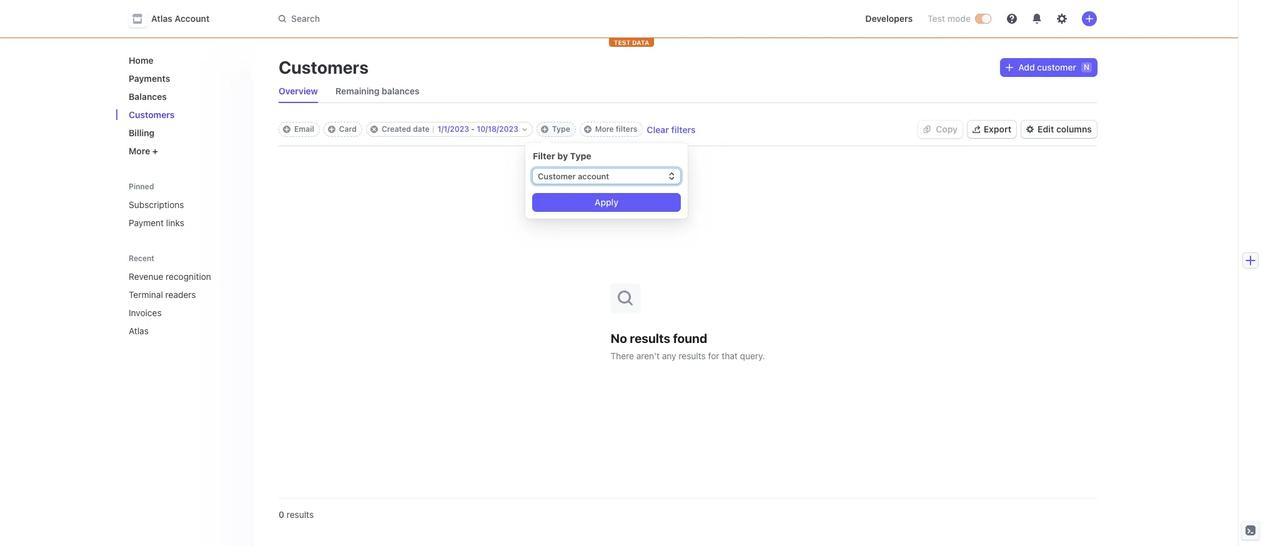 Task type: locate. For each thing, give the bounding box(es) containing it.
1/1/2023 - 10/18/2023
[[438, 124, 518, 134]]

home
[[129, 55, 153, 66]]

1 horizontal spatial customers
[[279, 57, 369, 77]]

2 vertical spatial results
[[287, 509, 314, 520]]

revenue recognition link
[[124, 266, 226, 287]]

overview
[[279, 86, 318, 96]]

customers inside customers link
[[129, 109, 175, 120]]

tab list
[[274, 80, 1097, 103]]

core navigation links element
[[124, 50, 244, 161]]

recognition
[[166, 271, 211, 282]]

atlas
[[151, 13, 172, 24], [129, 325, 149, 336]]

customers down balances
[[129, 109, 175, 120]]

filters
[[671, 124, 696, 135], [616, 124, 637, 134]]

0 vertical spatial atlas
[[151, 13, 172, 24]]

0 horizontal spatial filters
[[616, 124, 637, 134]]

atlas for atlas
[[129, 325, 149, 336]]

results down found
[[679, 350, 706, 361]]

0 horizontal spatial customers
[[129, 109, 175, 120]]

atlas link
[[124, 320, 226, 341]]

type
[[552, 124, 570, 134], [570, 151, 591, 161]]

more inside core navigation links element
[[129, 146, 150, 156]]

there
[[611, 350, 634, 361]]

0 vertical spatial customers
[[279, 57, 369, 77]]

2 horizontal spatial results
[[679, 350, 706, 361]]

more
[[595, 124, 614, 134], [129, 146, 150, 156]]

subscriptions link
[[124, 194, 244, 215]]

apply
[[595, 197, 619, 207]]

help image
[[1007, 14, 1017, 24]]

atlas left account
[[151, 13, 172, 24]]

0 vertical spatial type
[[552, 124, 570, 134]]

1 horizontal spatial atlas
[[151, 13, 172, 24]]

1 vertical spatial atlas
[[129, 325, 149, 336]]

results
[[630, 331, 670, 345], [679, 350, 706, 361], [287, 509, 314, 520]]

any
[[662, 350, 676, 361]]

search
[[291, 13, 320, 24]]

payment links
[[129, 217, 184, 228]]

invoices link
[[124, 302, 226, 323]]

billing
[[129, 127, 155, 138]]

type right add type image
[[552, 124, 570, 134]]

atlas account
[[151, 13, 210, 24]]

add customer
[[1018, 62, 1076, 72]]

1 vertical spatial more
[[129, 146, 150, 156]]

no results found there aren't any results for that query.
[[611, 331, 765, 361]]

filters left clear
[[616, 124, 637, 134]]

1 horizontal spatial filters
[[671, 124, 696, 135]]

1 horizontal spatial more
[[595, 124, 614, 134]]

0
[[279, 509, 284, 520]]

1 vertical spatial results
[[679, 350, 706, 361]]

results for 0
[[287, 509, 314, 520]]

results up aren't
[[630, 331, 670, 345]]

atlas inside button
[[151, 13, 172, 24]]

1/1/2023
[[438, 124, 469, 134]]

more right add more filters icon
[[595, 124, 614, 134]]

query.
[[740, 350, 765, 361]]

atlas inside recent element
[[129, 325, 149, 336]]

0 horizontal spatial more
[[129, 146, 150, 156]]

+
[[152, 146, 158, 156]]

for
[[708, 350, 719, 361]]

customers up overview
[[279, 57, 369, 77]]

more left +
[[129, 146, 150, 156]]

edit columns button
[[1022, 121, 1097, 138]]

1 vertical spatial customers
[[129, 109, 175, 120]]

customers
[[279, 57, 369, 77], [129, 109, 175, 120]]

type right by
[[570, 151, 591, 161]]

atlas for atlas account
[[151, 13, 172, 24]]

more filters
[[595, 124, 637, 134]]

add more filters image
[[584, 126, 591, 133]]

0 vertical spatial more
[[595, 124, 614, 134]]

test mode
[[928, 13, 971, 24]]

email
[[294, 124, 314, 134]]

more inside "clear filters" toolbar
[[595, 124, 614, 134]]

readers
[[165, 289, 196, 300]]

0 horizontal spatial results
[[287, 509, 314, 520]]

found
[[673, 331, 707, 345]]

remaining
[[335, 86, 380, 96]]

developers
[[865, 13, 913, 24]]

account
[[175, 13, 210, 24]]

export button
[[968, 121, 1017, 138]]

edit columns
[[1038, 124, 1092, 134]]

0 vertical spatial results
[[630, 331, 670, 345]]

results right 0
[[287, 509, 314, 520]]

atlas down invoices
[[129, 325, 149, 336]]

created
[[382, 124, 411, 134]]

filters right clear
[[671, 124, 696, 135]]

svg image
[[924, 126, 931, 133]]

0 horizontal spatial atlas
[[129, 325, 149, 336]]

revenue recognition
[[129, 271, 211, 282]]

1 horizontal spatial results
[[630, 331, 670, 345]]

type inside "clear filters" toolbar
[[552, 124, 570, 134]]



Task type: describe. For each thing, give the bounding box(es) containing it.
test
[[928, 13, 945, 24]]

add type image
[[541, 126, 548, 133]]

more for more filters
[[595, 124, 614, 134]]

remaining balances
[[335, 86, 420, 96]]

customer
[[1037, 62, 1076, 72]]

test data
[[614, 39, 649, 46]]

overview link
[[274, 82, 323, 100]]

revenue
[[129, 271, 163, 282]]

add email image
[[283, 126, 290, 133]]

columns
[[1056, 124, 1092, 134]]

edit
[[1038, 124, 1054, 134]]

clear filters
[[647, 124, 696, 135]]

settings image
[[1057, 14, 1067, 24]]

by
[[557, 151, 568, 161]]

pinned element
[[124, 194, 244, 233]]

n
[[1084, 62, 1090, 72]]

terminal readers link
[[124, 284, 226, 305]]

terminal
[[129, 289, 163, 300]]

more for more +
[[129, 146, 150, 156]]

balances link
[[124, 86, 244, 107]]

export
[[984, 124, 1012, 134]]

filters for more filters
[[616, 124, 637, 134]]

filter by type
[[533, 151, 591, 161]]

billing link
[[124, 122, 244, 143]]

recent element
[[116, 266, 254, 341]]

clear
[[647, 124, 669, 135]]

payment links link
[[124, 212, 244, 233]]

edit created date image
[[522, 127, 527, 132]]

links
[[166, 217, 184, 228]]

customers link
[[124, 104, 244, 125]]

no
[[611, 331, 627, 345]]

mode
[[948, 13, 971, 24]]

payments
[[129, 73, 170, 84]]

copy
[[936, 124, 958, 134]]

apply button
[[533, 194, 680, 211]]

terminal readers
[[129, 289, 196, 300]]

1 vertical spatial type
[[570, 151, 591, 161]]

Search search field
[[271, 7, 623, 30]]

remaining balances link
[[330, 82, 425, 100]]

that
[[722, 350, 738, 361]]

invoices
[[129, 307, 162, 318]]

created date
[[382, 124, 429, 134]]

clear filters toolbar
[[279, 122, 696, 137]]

tab list containing overview
[[274, 80, 1097, 103]]

aren't
[[636, 350, 660, 361]]

pinned navigation links element
[[124, 176, 246, 233]]

date
[[413, 124, 429, 134]]

recent navigation links element
[[116, 248, 254, 341]]

remove created date image
[[370, 126, 378, 133]]

developers link
[[860, 9, 918, 29]]

card
[[339, 124, 357, 134]]

payment
[[129, 217, 164, 228]]

data
[[632, 39, 649, 46]]

svg image
[[1006, 64, 1013, 71]]

recent
[[129, 254, 154, 263]]

balances
[[382, 86, 420, 96]]

subscriptions
[[129, 199, 184, 210]]

home link
[[124, 50, 244, 71]]

more +
[[129, 146, 158, 156]]

Search text field
[[271, 7, 623, 30]]

0 results
[[279, 509, 314, 520]]

filter
[[533, 151, 555, 161]]

balances
[[129, 91, 167, 102]]

results for no
[[630, 331, 670, 345]]

payments link
[[124, 68, 244, 89]]

add
[[1018, 62, 1035, 72]]

-
[[471, 124, 475, 134]]

pinned
[[129, 182, 154, 191]]

atlas account button
[[129, 10, 222, 27]]

test
[[614, 39, 631, 46]]

10/18/2023
[[477, 124, 518, 134]]

clear filters button
[[647, 124, 696, 135]]

copy button
[[919, 121, 963, 138]]

add card image
[[328, 126, 335, 133]]

filters for clear filters
[[671, 124, 696, 135]]



Task type: vqa. For each thing, say whether or not it's contained in the screenshot.
More
yes



